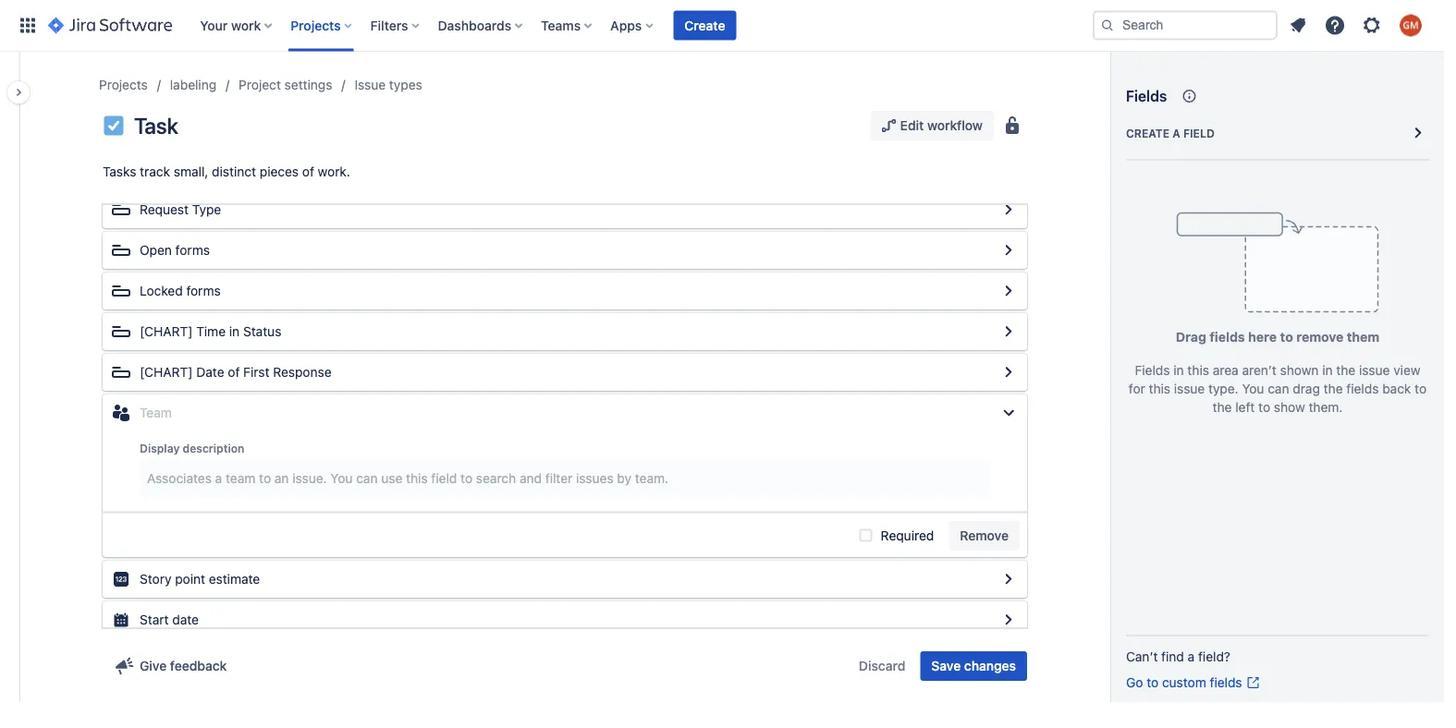 Task type: locate. For each thing, give the bounding box(es) containing it.
0 horizontal spatial this
[[1149, 382, 1171, 397]]

create for create
[[685, 18, 726, 33]]

fields inside fields in this area aren't shown in the issue view for this issue type. you can drag the fields back to the left to show them.
[[1136, 363, 1171, 378]]

forms right open
[[175, 243, 210, 258]]

give feedback button
[[103, 652, 238, 682]]

1 vertical spatial of
[[228, 365, 240, 380]]

0 vertical spatial this
[[1188, 363, 1210, 378]]

issue left type.
[[1175, 382, 1206, 397]]

a
[[1173, 127, 1181, 140], [1188, 650, 1195, 665]]

fields left back
[[1347, 382, 1380, 397]]

of
[[302, 164, 314, 179], [228, 365, 240, 380]]

sidebar navigation image
[[0, 74, 41, 111]]

to
[[1281, 330, 1294, 345], [1416, 382, 1427, 397], [1259, 400, 1271, 415], [1147, 676, 1159, 691]]

2 open field configuration image from the top
[[998, 280, 1020, 302]]

1 vertical spatial fields
[[1347, 382, 1380, 397]]

of left work.
[[302, 164, 314, 179]]

to right here
[[1281, 330, 1294, 345]]

your work button
[[194, 11, 280, 40]]

issue
[[355, 77, 386, 93]]

remove
[[960, 528, 1009, 543]]

projects up settings
[[291, 18, 341, 33]]

task
[[134, 113, 178, 139]]

jira software image
[[48, 14, 172, 37], [48, 14, 172, 37]]

you
[[1243, 382, 1265, 397]]

feedback
[[170, 659, 227, 674]]

2 vertical spatial open field configuration image
[[998, 569, 1020, 591]]

drag
[[1176, 330, 1207, 345]]

create left the field
[[1127, 127, 1170, 140]]

0 vertical spatial issue
[[1360, 363, 1391, 378]]

open field configuration image for [chart] time in status
[[998, 321, 1020, 343]]

distinct
[[212, 164, 256, 179]]

projects link
[[99, 74, 148, 96]]

start date
[[140, 613, 199, 628]]

0 horizontal spatial issue
[[1175, 382, 1206, 397]]

2 open field configuration image from the top
[[998, 321, 1020, 343]]

open field configuration image inside request type button
[[998, 199, 1020, 221]]

fields up for
[[1136, 363, 1171, 378]]

0 vertical spatial [chart]
[[140, 324, 193, 339]]

0 horizontal spatial a
[[1173, 127, 1181, 140]]

types
[[389, 77, 423, 93]]

aren't
[[1243, 363, 1277, 378]]

banner
[[0, 0, 1445, 52]]

in down drag
[[1174, 363, 1185, 378]]

fields inside go to custom fields link
[[1210, 676, 1243, 691]]

track
[[140, 164, 170, 179]]

1 horizontal spatial issue
[[1360, 363, 1391, 378]]

of inside button
[[228, 365, 240, 380]]

forms inside button
[[175, 243, 210, 258]]

fields left 'this link will be opened in a new tab' icon
[[1210, 676, 1243, 691]]

1 vertical spatial forms
[[186, 284, 221, 299]]

1 open field configuration image from the top
[[998, 199, 1020, 221]]

the down them
[[1337, 363, 1356, 378]]

open field configuration image inside [chart] date of first response button
[[998, 362, 1020, 384]]

1 vertical spatial the
[[1324, 382, 1344, 397]]

1 horizontal spatial create
[[1127, 127, 1170, 140]]

first
[[243, 365, 270, 380]]

the down type.
[[1213, 400, 1233, 415]]

fields
[[1210, 330, 1246, 345], [1347, 382, 1380, 397], [1210, 676, 1243, 691]]

more information about the fields image
[[1179, 85, 1201, 107]]

create
[[685, 18, 726, 33], [1127, 127, 1170, 140]]

open field configuration image inside [chart] time in status button
[[998, 321, 1020, 343]]

0 horizontal spatial projects
[[99, 77, 148, 93]]

1 [chart] from the top
[[140, 324, 193, 339]]

fields inside fields in this area aren't shown in the issue view for this issue type. you can drag the fields back to the left to show them.
[[1347, 382, 1380, 397]]

[chart] time in status
[[140, 324, 282, 339]]

this right for
[[1149, 382, 1171, 397]]

1 vertical spatial create
[[1127, 127, 1170, 140]]

create inside button
[[685, 18, 726, 33]]

story point estimate
[[140, 572, 260, 587]]

type
[[192, 202, 221, 217]]

fields up area
[[1210, 330, 1246, 345]]

field
[[1184, 127, 1215, 140]]

description
[[183, 443, 244, 456]]

1 open field configuration image from the top
[[998, 240, 1020, 262]]

open field configuration image inside open forms button
[[998, 240, 1020, 262]]

pieces
[[260, 164, 299, 179]]

in right time
[[229, 324, 240, 339]]

to right go
[[1147, 676, 1159, 691]]

them
[[1348, 330, 1380, 345]]

0 horizontal spatial of
[[228, 365, 240, 380]]

1 vertical spatial this
[[1149, 382, 1171, 397]]

2 vertical spatial fields
[[1210, 676, 1243, 691]]

projects up 'issue type icon'
[[99, 77, 148, 93]]

open forms button
[[103, 232, 1028, 269]]

in right shown
[[1323, 363, 1334, 378]]

0 vertical spatial of
[[302, 164, 314, 179]]

give feedback
[[140, 659, 227, 674]]

projects inside popup button
[[291, 18, 341, 33]]

1 vertical spatial [chart]
[[140, 365, 193, 380]]

0 vertical spatial a
[[1173, 127, 1181, 140]]

work
[[231, 18, 261, 33]]

close field configuration image
[[998, 402, 1020, 425]]

0 horizontal spatial in
[[229, 324, 240, 339]]

display
[[140, 443, 180, 456]]

view
[[1394, 363, 1421, 378]]

1 vertical spatial projects
[[99, 77, 148, 93]]

create a field
[[1127, 127, 1215, 140]]

apps
[[611, 18, 642, 33]]

a left the field
[[1173, 127, 1181, 140]]

request type
[[140, 202, 221, 217]]

0 vertical spatial create
[[685, 18, 726, 33]]

create right apps dropdown button
[[685, 18, 726, 33]]

[chart] for [chart] date of first response
[[140, 365, 193, 380]]

go to custom fields link
[[1127, 674, 1261, 693]]

3 open field configuration image from the top
[[998, 362, 1020, 384]]

tasks
[[103, 164, 136, 179]]

find
[[1162, 650, 1185, 665]]

filters
[[371, 18, 408, 33]]

3 open field configuration image from the top
[[998, 569, 1020, 591]]

this
[[1188, 363, 1210, 378], [1149, 382, 1171, 397]]

open field configuration image inside locked forms button
[[998, 280, 1020, 302]]

Display description field
[[142, 462, 989, 495]]

projects for projects link
[[99, 77, 148, 93]]

0 vertical spatial open field configuration image
[[998, 240, 1020, 262]]

fields left the more information about the fields image
[[1127, 87, 1168, 105]]

forms up [chart] time in status
[[186, 284, 221, 299]]

fields for fields in this area aren't shown in the issue view for this issue type. you can drag the fields back to the left to show them.
[[1136, 363, 1171, 378]]

this link will be opened in a new tab image
[[1247, 676, 1261, 691]]

notifications image
[[1288, 14, 1310, 37]]

open field configuration image
[[998, 240, 1020, 262], [998, 280, 1020, 302], [998, 569, 1020, 591]]

0 vertical spatial forms
[[175, 243, 210, 258]]

2 [chart] from the top
[[140, 365, 193, 380]]

1 horizontal spatial this
[[1188, 363, 1210, 378]]

of left first
[[228, 365, 240, 380]]

the up them.
[[1324, 382, 1344, 397]]

edit
[[901, 118, 924, 133]]

issue
[[1360, 363, 1391, 378], [1175, 382, 1206, 397]]

4 open field configuration image from the top
[[998, 610, 1020, 632]]

[chart] down locked
[[140, 324, 193, 339]]

0 vertical spatial projects
[[291, 18, 341, 33]]

remove button
[[949, 521, 1020, 551]]

1 horizontal spatial a
[[1188, 650, 1195, 665]]

dashboards button
[[433, 11, 530, 40]]

[chart] up team
[[140, 365, 193, 380]]

0 horizontal spatial create
[[685, 18, 726, 33]]

fields
[[1127, 87, 1168, 105], [1136, 363, 1171, 378]]

open field configuration image
[[998, 199, 1020, 221], [998, 321, 1020, 343], [998, 362, 1020, 384], [998, 610, 1020, 632]]

projects
[[291, 18, 341, 33], [99, 77, 148, 93]]

this left area
[[1188, 363, 1210, 378]]

request
[[140, 202, 189, 217]]

go to custom fields
[[1127, 676, 1243, 691]]

1 vertical spatial fields
[[1136, 363, 1171, 378]]

a right the find
[[1188, 650, 1195, 665]]

0 vertical spatial fields
[[1210, 330, 1246, 345]]

start
[[140, 613, 169, 628]]

issue type icon image
[[103, 115, 125, 137]]

open field configuration image inside story point estimate "button"
[[998, 569, 1020, 591]]

0 vertical spatial fields
[[1127, 87, 1168, 105]]

1 horizontal spatial projects
[[291, 18, 341, 33]]

the
[[1337, 363, 1356, 378], [1324, 382, 1344, 397], [1213, 400, 1233, 415]]

in
[[229, 324, 240, 339], [1174, 363, 1185, 378], [1323, 363, 1334, 378]]

[chart]
[[140, 324, 193, 339], [140, 365, 193, 380]]

forms inside button
[[186, 284, 221, 299]]

open field configuration image inside start date button
[[998, 610, 1020, 632]]

primary element
[[11, 0, 1093, 51]]

edit workflow button
[[871, 111, 994, 141]]

shown
[[1281, 363, 1320, 378]]

issue up back
[[1360, 363, 1391, 378]]

1 vertical spatial open field configuration image
[[998, 280, 1020, 302]]



Task type: describe. For each thing, give the bounding box(es) containing it.
search image
[[1101, 18, 1116, 33]]

create button
[[674, 11, 737, 40]]

issue types link
[[355, 74, 423, 96]]

for
[[1129, 382, 1146, 397]]

go
[[1127, 676, 1144, 691]]

your
[[200, 18, 228, 33]]

labeling link
[[170, 74, 217, 96]]

no restrictions image
[[1002, 115, 1024, 137]]

1 vertical spatial a
[[1188, 650, 1195, 665]]

save
[[932, 659, 961, 674]]

field?
[[1199, 650, 1231, 665]]

edit workflow
[[901, 118, 983, 133]]

help image
[[1325, 14, 1347, 37]]

drag fields here to remove them
[[1176, 330, 1380, 345]]

can
[[1268, 382, 1290, 397]]

discard
[[859, 659, 906, 674]]

[chart] time in status button
[[103, 314, 1028, 351]]

locked forms
[[140, 284, 221, 299]]

open field configuration image for [chart] date of first response
[[998, 362, 1020, 384]]

area
[[1213, 363, 1239, 378]]

teams button
[[536, 11, 600, 40]]

0 vertical spatial the
[[1337, 363, 1356, 378]]

drag
[[1294, 382, 1321, 397]]

open field configuration image for locked forms
[[998, 280, 1020, 302]]

2 horizontal spatial in
[[1323, 363, 1334, 378]]

in inside button
[[229, 324, 240, 339]]

response
[[273, 365, 332, 380]]

forms for locked forms
[[186, 284, 221, 299]]

remove
[[1297, 330, 1344, 345]]

save changes button
[[921, 652, 1028, 682]]

issue types
[[355, 77, 423, 93]]

project settings link
[[239, 74, 333, 96]]

1 horizontal spatial in
[[1174, 363, 1185, 378]]

labeling
[[170, 77, 217, 93]]

open
[[140, 243, 172, 258]]

open field configuration image for start date
[[998, 610, 1020, 632]]

required
[[881, 528, 935, 543]]

changes
[[965, 659, 1017, 674]]

time
[[196, 324, 226, 339]]

custom
[[1163, 676, 1207, 691]]

story point estimate button
[[103, 562, 1028, 599]]

date
[[172, 613, 199, 628]]

type.
[[1209, 382, 1239, 397]]

open field configuration image for open forms
[[998, 240, 1020, 262]]

projects for projects popup button
[[291, 18, 341, 33]]

give
[[140, 659, 167, 674]]

request type button
[[103, 191, 1028, 228]]

can't
[[1127, 650, 1159, 665]]

apps button
[[605, 11, 661, 40]]

can't find a field?
[[1127, 650, 1231, 665]]

them.
[[1309, 400, 1344, 415]]

locked forms button
[[103, 273, 1028, 310]]

filters button
[[365, 11, 427, 40]]

show
[[1275, 400, 1306, 415]]

work.
[[318, 164, 350, 179]]

your work
[[200, 18, 261, 33]]

1 vertical spatial issue
[[1175, 382, 1206, 397]]

to right left
[[1259, 400, 1271, 415]]

teams
[[541, 18, 581, 33]]

open field configuration image for request type
[[998, 199, 1020, 221]]

open forms
[[140, 243, 210, 258]]

fields in this area aren't shown in the issue view for this issue type. you can drag the fields back to the left to show them.
[[1129, 363, 1427, 415]]

small,
[[174, 164, 208, 179]]

estimate
[[209, 572, 260, 587]]

save changes
[[932, 659, 1017, 674]]

status
[[243, 324, 282, 339]]

2 vertical spatial the
[[1213, 400, 1233, 415]]

project
[[239, 77, 281, 93]]

here
[[1249, 330, 1278, 345]]

display description
[[140, 443, 244, 456]]

story
[[140, 572, 172, 587]]

point
[[175, 572, 205, 587]]

forms for open forms
[[175, 243, 210, 258]]

[chart] for [chart] time in status
[[140, 324, 193, 339]]

create for create a field
[[1127, 127, 1170, 140]]

Search field
[[1093, 11, 1278, 40]]

projects button
[[285, 11, 360, 40]]

workflow
[[928, 118, 983, 133]]

settings image
[[1362, 14, 1384, 37]]

discard button
[[848, 652, 917, 682]]

to down view
[[1416, 382, 1427, 397]]

date
[[196, 365, 224, 380]]

banner containing your work
[[0, 0, 1445, 52]]

[chart] date of first response button
[[103, 354, 1028, 391]]

tasks track small, distinct pieces of work.
[[103, 164, 350, 179]]

1 horizontal spatial of
[[302, 164, 314, 179]]

settings
[[285, 77, 333, 93]]

[chart] date of first response
[[140, 365, 332, 380]]

your profile and settings image
[[1401, 14, 1423, 37]]

start date button
[[103, 602, 1028, 639]]

appswitcher icon image
[[17, 14, 39, 37]]

fields for fields
[[1127, 87, 1168, 105]]

back
[[1383, 382, 1412, 397]]

left
[[1236, 400, 1256, 415]]

team
[[140, 406, 172, 421]]

open field configuration image for story point estimate
[[998, 569, 1020, 591]]



Task type: vqa. For each thing, say whether or not it's contained in the screenshot.
Start Date in the left of the page
yes



